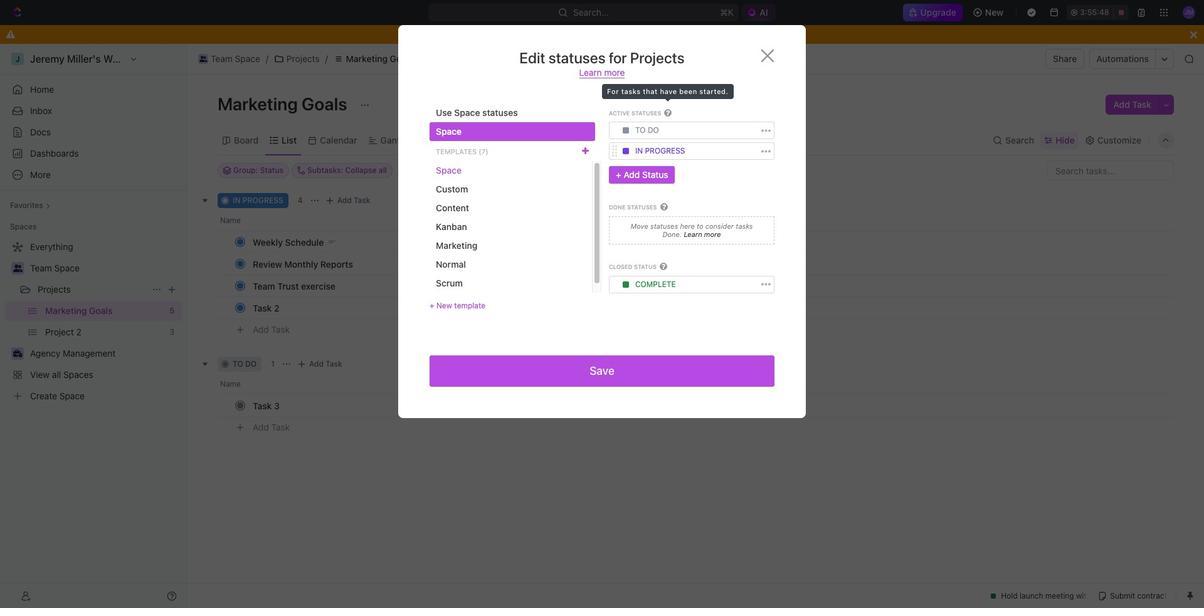 Task type: describe. For each thing, give the bounding box(es) containing it.
normal
[[436, 259, 466, 270]]

board
[[234, 135, 259, 145]]

share button
[[1046, 49, 1085, 69]]

space inside tree
[[54, 263, 80, 273]]

0 vertical spatial learn more link
[[579, 67, 625, 78]]

0 vertical spatial team space link
[[195, 51, 263, 66]]

closed
[[609, 264, 633, 270]]

done
[[609, 204, 626, 211]]

0 vertical spatial goals
[[390, 53, 413, 64]]

‎task 2 link
[[250, 299, 435, 317]]

team for team space link inside the tree
[[30, 263, 52, 273]]

dashboards
[[30, 148, 79, 159]]

1
[[271, 359, 275, 369]]

task down "2"
[[271, 324, 290, 335]]

closed status
[[609, 264, 657, 270]]

1 vertical spatial projects link
[[38, 280, 147, 300]]

docs
[[30, 127, 51, 137]]

3:55:48 button
[[1067, 5, 1129, 20]]

hide button
[[1041, 131, 1079, 149]]

to inside 'move statuses here to consider tasks done.'
[[697, 222, 704, 230]]

1 vertical spatial progress
[[243, 196, 283, 205]]

add task button down ‎task 2
[[247, 322, 295, 337]]

3:55:48
[[1080, 8, 1109, 17]]

1 vertical spatial marketing goals
[[218, 93, 351, 114]]

weekly
[[253, 237, 283, 247]]

automations button
[[1090, 50, 1155, 68]]

‎task 2
[[253, 303, 279, 313]]

status
[[642, 170, 668, 180]]

schedule
[[285, 237, 324, 247]]

more inside edit statuses for projects learn more
[[604, 67, 625, 78]]

user group image
[[199, 56, 207, 62]]

use space statuses
[[436, 107, 518, 118]]

table
[[427, 135, 449, 145]]

to do inside the edit statuses for projects "dialog"
[[635, 126, 659, 135]]

marketing inside the edit statuses for projects "dialog"
[[436, 240, 478, 251]]

table link
[[424, 131, 449, 149]]

here
[[680, 222, 695, 230]]

search
[[1006, 135, 1035, 145]]

add up weekly schedule link
[[337, 196, 352, 205]]

1 / from the left
[[266, 53, 268, 64]]

do inside the edit statuses for projects "dialog"
[[648, 126, 659, 135]]

gantt link
[[378, 131, 404, 149]]

inbox link
[[5, 101, 182, 121]]

upgrade link
[[903, 4, 963, 21]]

docs link
[[5, 122, 182, 142]]

sidebar navigation
[[0, 44, 188, 608]]

projects inside tree
[[38, 284, 71, 295]]

new button
[[968, 3, 1011, 23]]

Search tasks... text field
[[1048, 161, 1174, 180]]

customize button
[[1081, 131, 1145, 149]]

content
[[436, 203, 469, 213]]

search...
[[574, 7, 609, 18]]

custom
[[436, 184, 468, 194]]

add task button down the task 3
[[247, 420, 295, 435]]

scrum
[[436, 278, 463, 289]]

user group image
[[13, 265, 22, 272]]

for
[[609, 49, 627, 66]]

status
[[634, 264, 657, 270]]

active statuses
[[609, 110, 661, 117]]

consider
[[706, 222, 734, 230]]

calendar
[[320, 135, 357, 145]]

active
[[609, 110, 630, 117]]

space down use
[[436, 126, 462, 137]]

review monthly reports link
[[250, 255, 435, 273]]

add task button up weekly schedule link
[[322, 193, 376, 208]]

team trust exercise
[[253, 281, 336, 291]]

statuses for done
[[627, 204, 657, 211]]

task up weekly schedule link
[[354, 196, 370, 205]]

move
[[631, 222, 648, 230]]

home
[[30, 84, 54, 95]]

1 vertical spatial to do
[[233, 359, 257, 369]]

home link
[[5, 80, 182, 100]]

review
[[253, 259, 282, 269]]

upgrade
[[921, 7, 956, 18]]

+ new template
[[430, 301, 486, 311]]

team space link inside tree
[[30, 258, 179, 279]]

task up task 3 link at the left of the page
[[326, 359, 342, 369]]

favorites
[[10, 201, 43, 210]]

marketing goals link
[[330, 51, 417, 66]]

team trust exercise link
[[250, 277, 435, 295]]

+ add status
[[616, 170, 668, 180]]

3
[[274, 401, 280, 411]]

1 vertical spatial in progress
[[233, 196, 283, 205]]

dashboards link
[[5, 144, 182, 164]]

1 horizontal spatial team
[[211, 53, 233, 64]]

done statuses
[[609, 204, 657, 211]]

weekly schedule
[[253, 237, 324, 247]]

learn more
[[682, 230, 721, 239]]

add task for add task button over customize at the top right
[[1114, 99, 1152, 110]]

‎task
[[253, 303, 272, 313]]

new inside the edit statuses for projects "dialog"
[[437, 301, 452, 311]]

templates (7)
[[436, 147, 488, 155]]



Task type: vqa. For each thing, say whether or not it's contained in the screenshot.
the rightmost the to
yes



Task type: locate. For each thing, give the bounding box(es) containing it.
1 vertical spatial team space
[[30, 263, 80, 273]]

exercise
[[301, 281, 336, 291]]

0 horizontal spatial team space
[[30, 263, 80, 273]]

0 horizontal spatial progress
[[243, 196, 283, 205]]

1 vertical spatial learn more link
[[682, 230, 721, 239]]

1 vertical spatial to
[[697, 222, 704, 230]]

1 horizontal spatial more
[[704, 230, 721, 239]]

0 horizontal spatial marketing
[[218, 93, 298, 114]]

1 horizontal spatial learn more link
[[682, 230, 721, 239]]

to left 1
[[233, 359, 243, 369]]

space up custom on the top
[[436, 165, 462, 176]]

do left 1
[[245, 359, 257, 369]]

add
[[1114, 99, 1130, 110], [624, 170, 640, 180], [337, 196, 352, 205], [253, 324, 269, 335], [309, 359, 324, 369], [253, 422, 269, 433]]

statuses up the done.
[[650, 222, 678, 230]]

0 vertical spatial learn
[[579, 67, 602, 78]]

0 horizontal spatial projects link
[[38, 280, 147, 300]]

1 horizontal spatial progress
[[645, 146, 685, 156]]

more down for
[[604, 67, 625, 78]]

add left status
[[624, 170, 640, 180]]

hide
[[1056, 135, 1075, 145]]

add task button up customize at the top right
[[1106, 95, 1159, 115]]

0 horizontal spatial in
[[233, 196, 241, 205]]

templates
[[436, 147, 477, 155]]

0 horizontal spatial projects
[[38, 284, 71, 295]]

dropdown menu image
[[623, 128, 629, 134]]

/
[[266, 53, 268, 64], [325, 53, 328, 64]]

list link
[[279, 131, 297, 149]]

1 horizontal spatial goals
[[390, 53, 413, 64]]

statuses inside edit statuses for projects learn more
[[549, 49, 606, 66]]

2 vertical spatial to
[[233, 359, 243, 369]]

list
[[282, 135, 297, 145]]

in progress
[[635, 146, 685, 156], [233, 196, 283, 205]]

+ for + new template
[[430, 301, 434, 311]]

progress inside the edit statuses for projects "dialog"
[[645, 146, 685, 156]]

team up the ‎task
[[253, 281, 275, 291]]

save button
[[430, 356, 775, 387]]

space
[[235, 53, 260, 64], [454, 107, 480, 118], [436, 126, 462, 137], [436, 165, 462, 176], [54, 263, 80, 273]]

tree
[[5, 237, 182, 406]]

1 vertical spatial +
[[430, 301, 434, 311]]

team
[[211, 53, 233, 64], [30, 263, 52, 273], [253, 281, 275, 291]]

0 horizontal spatial new
[[437, 301, 452, 311]]

add down the ‎task
[[253, 324, 269, 335]]

team space right user group icon in the top left of the page
[[30, 263, 80, 273]]

1 horizontal spatial to
[[635, 126, 646, 135]]

team space right user group image
[[211, 53, 260, 64]]

0 vertical spatial in
[[635, 146, 643, 156]]

weekly schedule link
[[250, 233, 435, 251]]

marketing goals
[[346, 53, 413, 64], [218, 93, 351, 114]]

1 horizontal spatial in
[[635, 146, 643, 156]]

1 horizontal spatial team space
[[211, 53, 260, 64]]

0 horizontal spatial +
[[430, 301, 434, 311]]

space right use
[[454, 107, 480, 118]]

add task up weekly schedule link
[[337, 196, 370, 205]]

tree inside sidebar navigation
[[5, 237, 182, 406]]

add right 1
[[309, 359, 324, 369]]

⌘k
[[720, 7, 734, 18]]

1 horizontal spatial marketing
[[346, 53, 388, 64]]

4
[[298, 196, 303, 205]]

marketing
[[346, 53, 388, 64], [218, 93, 298, 114], [436, 240, 478, 251]]

1 horizontal spatial learn
[[684, 230, 702, 239]]

reports
[[320, 259, 353, 269]]

share
[[1053, 53, 1077, 64]]

0 vertical spatial +
[[616, 170, 621, 180]]

team space inside tree
[[30, 263, 80, 273]]

more down consider
[[704, 230, 721, 239]]

2 horizontal spatial projects
[[630, 49, 685, 66]]

in progress up status
[[635, 146, 685, 156]]

tasks
[[736, 222, 753, 230]]

new inside button
[[985, 7, 1004, 18]]

0 vertical spatial team
[[211, 53, 233, 64]]

projects link
[[271, 51, 323, 66], [38, 280, 147, 300]]

add task for add task button under the task 3
[[253, 422, 290, 433]]

template
[[454, 301, 486, 311]]

0 horizontal spatial to do
[[233, 359, 257, 369]]

in inside the edit statuses for projects "dialog"
[[635, 146, 643, 156]]

statuses for active
[[632, 110, 661, 117]]

1 vertical spatial team space link
[[30, 258, 179, 279]]

0 horizontal spatial learn
[[579, 67, 602, 78]]

1 horizontal spatial /
[[325, 53, 328, 64]]

goals
[[390, 53, 413, 64], [302, 93, 347, 114]]

new right upgrade
[[985, 7, 1004, 18]]

statuses for move
[[650, 222, 678, 230]]

add inside the edit statuses for projects "dialog"
[[624, 170, 640, 180]]

1 horizontal spatial projects
[[287, 53, 320, 64]]

move statuses here to consider tasks done.
[[631, 222, 753, 239]]

1 horizontal spatial new
[[985, 7, 1004, 18]]

progress up status
[[645, 146, 685, 156]]

1 vertical spatial new
[[437, 301, 452, 311]]

1 vertical spatial learn
[[684, 230, 702, 239]]

1 vertical spatial team
[[30, 263, 52, 273]]

0 vertical spatial marketing goals
[[346, 53, 413, 64]]

tree containing team space
[[5, 237, 182, 406]]

1 horizontal spatial +
[[616, 170, 621, 180]]

in progress inside the edit statuses for projects "dialog"
[[635, 146, 685, 156]]

learn more link down here
[[682, 230, 721, 239]]

to do left 1
[[233, 359, 257, 369]]

add up customize at the top right
[[1114, 99, 1130, 110]]

add task button up task 3 link at the left of the page
[[294, 357, 347, 372]]

0 vertical spatial to
[[635, 126, 646, 135]]

team space
[[211, 53, 260, 64], [30, 263, 80, 273]]

done.
[[663, 230, 682, 239]]

favorites button
[[5, 198, 56, 213]]

review monthly reports
[[253, 259, 353, 269]]

0 vertical spatial in progress
[[635, 146, 685, 156]]

0 vertical spatial do
[[648, 126, 659, 135]]

1 horizontal spatial team space link
[[195, 51, 263, 66]]

learn down search...
[[579, 67, 602, 78]]

learn more link down for
[[579, 67, 625, 78]]

0 vertical spatial progress
[[645, 146, 685, 156]]

projects inside edit statuses for projects learn more
[[630, 49, 685, 66]]

team right user group icon in the top left of the page
[[30, 263, 52, 273]]

new down scrum
[[437, 301, 452, 311]]

save
[[590, 364, 615, 378]]

learn inside edit statuses for projects learn more
[[579, 67, 602, 78]]

progress
[[645, 146, 685, 156], [243, 196, 283, 205]]

1 vertical spatial do
[[245, 359, 257, 369]]

statuses up (7)
[[482, 107, 518, 118]]

add task button
[[1106, 95, 1159, 115], [322, 193, 376, 208], [247, 322, 295, 337], [294, 357, 347, 372], [247, 420, 295, 435]]

1 vertical spatial marketing
[[218, 93, 298, 114]]

0 horizontal spatial do
[[245, 359, 257, 369]]

learn down here
[[684, 230, 702, 239]]

2 horizontal spatial marketing
[[436, 240, 478, 251]]

to do
[[635, 126, 659, 135], [233, 359, 257, 369]]

search button
[[989, 131, 1038, 149]]

edit
[[520, 49, 545, 66]]

edit statuses for projects learn more
[[520, 49, 685, 78]]

task 3 link
[[250, 397, 435, 415]]

team for team trust exercise link
[[253, 281, 275, 291]]

1 vertical spatial more
[[704, 230, 721, 239]]

add task up customize at the top right
[[1114, 99, 1152, 110]]

progress left 4
[[243, 196, 283, 205]]

do down active statuses in the top of the page
[[648, 126, 659, 135]]

0 horizontal spatial to
[[233, 359, 243, 369]]

spaces
[[10, 222, 37, 231]]

0 horizontal spatial goals
[[302, 93, 347, 114]]

gantt
[[381, 135, 404, 145]]

2 horizontal spatial to
[[697, 222, 704, 230]]

0 vertical spatial projects link
[[271, 51, 323, 66]]

space right user group icon in the top left of the page
[[54, 263, 80, 273]]

statuses up move
[[627, 204, 657, 211]]

automations
[[1097, 53, 1149, 64]]

marketing inside marketing goals link
[[346, 53, 388, 64]]

2 vertical spatial team
[[253, 281, 275, 291]]

1 vertical spatial in
[[233, 196, 241, 205]]

to
[[635, 126, 646, 135], [697, 222, 704, 230], [233, 359, 243, 369]]

board link
[[231, 131, 259, 149]]

2 vertical spatial marketing
[[436, 240, 478, 251]]

(7)
[[479, 147, 488, 155]]

0 vertical spatial new
[[985, 7, 1004, 18]]

2 horizontal spatial team
[[253, 281, 275, 291]]

in progress left 4
[[233, 196, 283, 205]]

0 vertical spatial marketing
[[346, 53, 388, 64]]

edit statuses for projects dialog
[[398, 25, 806, 418]]

statuses for edit
[[549, 49, 606, 66]]

calendar link
[[318, 131, 357, 149]]

kanban
[[436, 221, 467, 232]]

0 vertical spatial to do
[[635, 126, 659, 135]]

statuses inside 'move statuses here to consider tasks done.'
[[650, 222, 678, 230]]

in
[[635, 146, 643, 156], [233, 196, 241, 205]]

add down the task 3
[[253, 422, 269, 433]]

+ left template
[[430, 301, 434, 311]]

team inside tree
[[30, 263, 52, 273]]

+ for + add status
[[616, 170, 621, 180]]

1 horizontal spatial projects link
[[271, 51, 323, 66]]

task
[[1133, 99, 1152, 110], [354, 196, 370, 205], [271, 324, 290, 335], [326, 359, 342, 369], [253, 401, 272, 411], [271, 422, 290, 433]]

add task
[[1114, 99, 1152, 110], [337, 196, 370, 205], [253, 324, 290, 335], [309, 359, 342, 369], [253, 422, 290, 433]]

add task for add task button underneath ‎task 2
[[253, 324, 290, 335]]

to up learn more
[[697, 222, 704, 230]]

0 vertical spatial team space
[[211, 53, 260, 64]]

add task down ‎task 2
[[253, 324, 290, 335]]

complete
[[635, 279, 676, 289]]

inbox
[[30, 105, 52, 116]]

in down board link
[[233, 196, 241, 205]]

1 horizontal spatial in progress
[[635, 146, 685, 156]]

to do down active statuses in the top of the page
[[635, 126, 659, 135]]

statuses left for
[[549, 49, 606, 66]]

0 horizontal spatial team space link
[[30, 258, 179, 279]]

dropdown menu image
[[623, 148, 629, 155]]

0 horizontal spatial in progress
[[233, 196, 283, 205]]

1 vertical spatial goals
[[302, 93, 347, 114]]

0 horizontal spatial more
[[604, 67, 625, 78]]

1 horizontal spatial do
[[648, 126, 659, 135]]

0 horizontal spatial learn more link
[[579, 67, 625, 78]]

task 3
[[253, 401, 280, 411]]

0 horizontal spatial /
[[266, 53, 268, 64]]

customize
[[1098, 135, 1142, 145]]

to right dropdown menu icon
[[635, 126, 646, 135]]

+ up done
[[616, 170, 621, 180]]

in right dropdown menu image
[[635, 146, 643, 156]]

monthly
[[285, 259, 318, 269]]

statuses right active
[[632, 110, 661, 117]]

task down 3
[[271, 422, 290, 433]]

2 / from the left
[[325, 53, 328, 64]]

add task up task 3 link at the left of the page
[[309, 359, 342, 369]]

add task down the task 3
[[253, 422, 290, 433]]

2
[[274, 303, 279, 313]]

more
[[604, 67, 625, 78], [704, 230, 721, 239]]

task left 3
[[253, 401, 272, 411]]

do
[[648, 126, 659, 135], [245, 359, 257, 369]]

0 vertical spatial more
[[604, 67, 625, 78]]

task up customize at the top right
[[1133, 99, 1152, 110]]

0 horizontal spatial team
[[30, 263, 52, 273]]

space right user group image
[[235, 53, 260, 64]]

team right user group image
[[211, 53, 233, 64]]

+
[[616, 170, 621, 180], [430, 301, 434, 311]]

trust
[[277, 281, 299, 291]]

learn
[[579, 67, 602, 78], [684, 230, 702, 239]]

use
[[436, 107, 452, 118]]

1 horizontal spatial to do
[[635, 126, 659, 135]]



